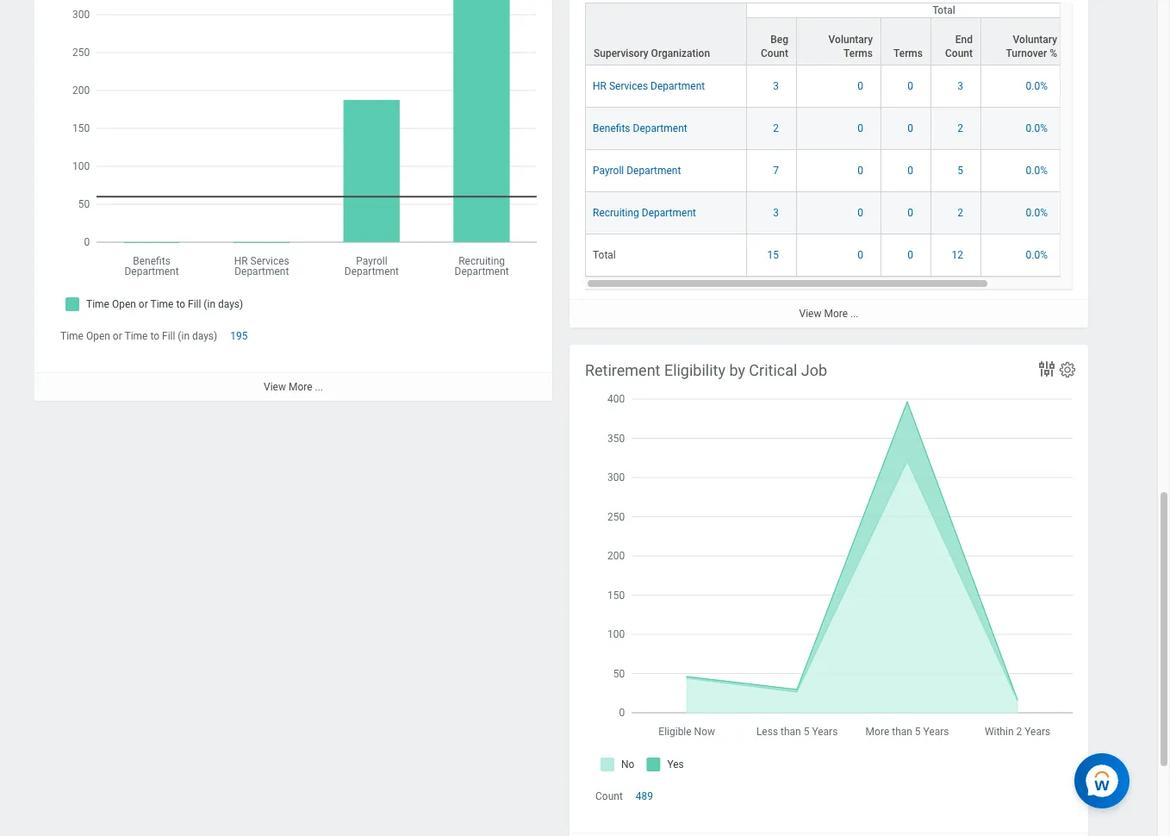 Task type: vqa. For each thing, say whether or not it's contained in the screenshot.


Task type: describe. For each thing, give the bounding box(es) containing it.
payroll department for the topmost payroll department link
[[593, 165, 681, 177]]

beg count button
[[747, 18, 796, 65]]

2 button up 7 at right
[[773, 122, 782, 135]]

1 vertical spatial fill
[[481, 200, 494, 212]]

services
[[609, 80, 648, 92]]

%
[[1050, 47, 1058, 60]]

view more ... link for average time to fill positions element
[[34, 373, 552, 401]]

row containing payroll department
[[585, 150, 1142, 192]]

voluntary turnover % button
[[982, 18, 1065, 65]]

2 for 3
[[958, 207, 964, 219]]

view more ... link for 'turnover percentages for my organizations' element
[[570, 299, 1089, 328]]

department for 2
[[633, 122, 688, 135]]

payroll for payroll department link inside the "time open or time to fill (in days)" tooltip
[[468, 181, 499, 193]]

row containing benefits department
[[585, 108, 1142, 150]]

retirement eligibility by critical job
[[585, 361, 828, 379]]

voluntary for terms
[[829, 34, 873, 46]]

turnover percentages for my organizations element
[[570, 0, 1142, 328]]

turnover
[[1006, 47, 1047, 60]]

3 for 2
[[773, 207, 779, 219]]

0 vertical spatial fill
[[498, 151, 513, 165]]

0.0% button for recruiting department
[[1026, 206, 1051, 220]]

organization
[[651, 47, 710, 60]]

retirement
[[585, 361, 661, 379]]

188 button
[[545, 199, 565, 213]]

7 row from the top
[[585, 235, 1142, 277]]

supervisory
[[594, 47, 649, 60]]

0 vertical spatial or
[[440, 151, 451, 165]]

organizations
[[396, 181, 459, 193]]

more for 'turnover percentages for my organizations' element
[[824, 308, 848, 320]]

1 vertical spatial days)
[[511, 200, 536, 212]]

0 vertical spatial (in
[[516, 151, 530, 165]]

3 button down end count
[[958, 79, 966, 93]]

total button
[[747, 4, 1141, 17]]

count for end
[[946, 47, 973, 60]]

3 button for 2
[[773, 206, 782, 220]]

count for beg
[[761, 47, 789, 60]]

0.0% for recruiting department
[[1026, 207, 1048, 219]]

view more ... for view more ... link related to average time to fill positions element
[[264, 381, 323, 393]]

15 button
[[768, 248, 782, 262]]

(in inside average time to fill positions element
[[178, 330, 190, 342]]

terms inside popup button
[[894, 47, 923, 60]]

1 vertical spatial or
[[432, 200, 441, 212]]

hr services department link
[[593, 77, 705, 92]]

hr services department
[[593, 80, 705, 92]]

beg count
[[761, 34, 789, 60]]

recruiting department link
[[593, 204, 696, 219]]

row containing hr services department
[[585, 66, 1142, 108]]

benefits
[[593, 122, 631, 135]]

payroll department link inside "time open or time to fill (in days)" tooltip
[[468, 178, 556, 193]]

terms button
[[882, 18, 931, 65]]

department inside "link"
[[651, 80, 705, 92]]

0.0% for benefits department
[[1026, 122, 1048, 135]]

15
[[768, 249, 779, 261]]

end count button
[[932, 18, 981, 65]]

hr
[[593, 80, 607, 92]]

supervisory organization
[[594, 47, 710, 60]]

recruiting
[[593, 207, 639, 219]]

1 row from the top
[[585, 3, 1142, 66]]

5 button
[[958, 164, 966, 178]]

time open or time to fill (in days) tooltip
[[371, 141, 592, 239]]

end count column header
[[932, 4, 982, 66]]

0.0% button for payroll department
[[1026, 164, 1051, 178]]

... for 'turnover percentages for my organizations' element
[[851, 308, 859, 320]]

retirement eligibility by critical job element
[[570, 345, 1089, 836]]

time open or time to fill (in days) 188
[[379, 200, 562, 212]]

job
[[801, 361, 828, 379]]

my organizations
[[379, 181, 459, 193]]

2 for 2
[[958, 122, 964, 135]]

2 button for 2
[[958, 122, 966, 135]]

5 0.0% from the top
[[1026, 249, 1048, 261]]



Task type: locate. For each thing, give the bounding box(es) containing it.
0 vertical spatial total
[[933, 4, 956, 16]]

1 horizontal spatial count
[[761, 47, 789, 60]]

terms
[[844, 47, 873, 60], [894, 47, 923, 60]]

1 vertical spatial view more ... link
[[34, 373, 552, 401]]

1 horizontal spatial total
[[933, 4, 956, 16]]

by
[[730, 361, 745, 379]]

view inside average time to fill positions element
[[264, 381, 286, 393]]

2 vertical spatial (in
[[178, 330, 190, 342]]

2 button
[[773, 122, 782, 135], [958, 122, 966, 135], [958, 206, 966, 220]]

3 button
[[773, 79, 782, 93], [958, 79, 966, 93], [773, 206, 782, 220]]

2 up 7 at right
[[773, 122, 779, 135]]

5 0.0% button from the top
[[1026, 248, 1051, 262]]

1 horizontal spatial (in
[[497, 200, 509, 212]]

days) left 195
[[192, 330, 217, 342]]

time open or time to fill (in days) inside average time to fill positions element
[[60, 330, 217, 342]]

0 horizontal spatial view more ... link
[[34, 373, 552, 401]]

5
[[958, 165, 964, 177]]

fill left 195
[[162, 330, 175, 342]]

3 for 3
[[773, 80, 779, 92]]

0 horizontal spatial ...
[[315, 381, 323, 393]]

1 vertical spatial open
[[405, 200, 429, 212]]

or
[[440, 151, 451, 165], [432, 200, 441, 212], [113, 330, 122, 342]]

view more ... inside 'turnover percentages for my organizations' element
[[799, 308, 859, 320]]

1 horizontal spatial view more ...
[[799, 308, 859, 320]]

to
[[484, 151, 495, 165], [469, 200, 478, 212], [150, 330, 160, 342]]

payroll department for payroll department link inside the "time open or time to fill (in days)" tooltip
[[468, 181, 556, 193]]

12
[[952, 249, 964, 261]]

489
[[636, 790, 653, 803]]

fill left '188'
[[481, 200, 494, 212]]

... inside average time to fill positions element
[[315, 381, 323, 393]]

4 0.0% button from the top
[[1026, 206, 1051, 220]]

0 horizontal spatial (in
[[178, 330, 190, 342]]

195
[[230, 330, 248, 342]]

benefits department link
[[593, 119, 688, 135]]

view more ... for view more ... link associated with 'turnover percentages for my organizations' element
[[799, 308, 859, 320]]

0 horizontal spatial payroll
[[468, 181, 499, 193]]

2 up 5
[[958, 122, 964, 135]]

payroll department link down benefits department
[[593, 161, 681, 177]]

0.0% button
[[1026, 79, 1051, 93], [1026, 122, 1051, 135], [1026, 164, 1051, 178], [1026, 206, 1051, 220], [1026, 248, 1051, 262]]

0.0% button for hr services department
[[1026, 79, 1051, 93]]

2 0.0% button from the top
[[1026, 122, 1051, 135]]

1 vertical spatial (in
[[497, 200, 509, 212]]

total down recruiting
[[593, 249, 616, 261]]

department right recruiting
[[642, 207, 696, 219]]

1 horizontal spatial ...
[[851, 308, 859, 320]]

0 vertical spatial payroll department link
[[593, 161, 681, 177]]

(in
[[516, 151, 530, 165], [497, 200, 509, 212], [178, 330, 190, 342]]

view for view more ... link related to average time to fill positions element
[[264, 381, 286, 393]]

count inside retirement eligibility by critical job element
[[596, 790, 623, 803]]

terms column header
[[882, 4, 932, 66]]

end
[[956, 34, 973, 46]]

payroll department inside 'turnover percentages for my organizations' element
[[593, 165, 681, 177]]

view more ... link
[[570, 299, 1089, 328], [34, 373, 552, 401]]

2 button up 5
[[958, 122, 966, 135]]

0 vertical spatial more
[[824, 308, 848, 320]]

payroll department up recruiting department link
[[593, 165, 681, 177]]

eligibility
[[664, 361, 726, 379]]

total
[[933, 4, 956, 16], [593, 249, 616, 261]]

3 down 7 button
[[773, 207, 779, 219]]

row containing recruiting department
[[585, 192, 1142, 235]]

(in left '188'
[[497, 200, 509, 212]]

0 horizontal spatial count
[[596, 790, 623, 803]]

3 0.0% from the top
[[1026, 165, 1048, 177]]

count inside 'popup button'
[[946, 47, 973, 60]]

1 vertical spatial payroll department link
[[468, 178, 556, 193]]

0 horizontal spatial fill
[[162, 330, 175, 342]]

department up recruiting department link
[[627, 165, 681, 177]]

payroll department link
[[593, 161, 681, 177], [468, 178, 556, 193]]

0 horizontal spatial terms
[[844, 47, 873, 60]]

0 horizontal spatial payroll department
[[468, 181, 556, 193]]

voluntary turnover %
[[1006, 34, 1058, 60]]

2 vertical spatial days)
[[192, 330, 217, 342]]

1 horizontal spatial payroll
[[593, 165, 624, 177]]

open inside average time to fill positions element
[[86, 330, 110, 342]]

total element
[[593, 246, 616, 261]]

1 horizontal spatial view more ... link
[[570, 299, 1089, 328]]

voluntary inside voluntary turnover %
[[1013, 34, 1058, 46]]

0 horizontal spatial view more ...
[[264, 381, 323, 393]]

payroll department up time open or time to fill (in days) 188
[[468, 181, 556, 193]]

7 button
[[773, 164, 782, 178]]

1 horizontal spatial more
[[824, 308, 848, 320]]

5 row from the top
[[585, 150, 1142, 192]]

...
[[851, 308, 859, 320], [315, 381, 323, 393]]

0 vertical spatial view more ...
[[799, 308, 859, 320]]

department down hr services department
[[633, 122, 688, 135]]

to up time open or time to fill (in days) 188
[[484, 151, 495, 165]]

department
[[651, 80, 705, 92], [633, 122, 688, 135], [627, 165, 681, 177], [502, 181, 556, 193], [642, 207, 696, 219]]

1 0.0% from the top
[[1026, 80, 1048, 92]]

view inside 'turnover percentages for my organizations' element
[[799, 308, 822, 320]]

1 vertical spatial more
[[289, 381, 312, 393]]

0 vertical spatial view
[[799, 308, 822, 320]]

... for average time to fill positions element
[[315, 381, 323, 393]]

3 row from the top
[[585, 66, 1142, 108]]

0 vertical spatial open
[[409, 151, 437, 165]]

188
[[545, 200, 562, 212]]

2 0.0% from the top
[[1026, 122, 1048, 135]]

to left 195
[[150, 330, 160, 342]]

2 vertical spatial or
[[113, 330, 122, 342]]

0 horizontal spatial to
[[150, 330, 160, 342]]

total inside popup button
[[933, 4, 956, 16]]

payroll inside row
[[593, 165, 624, 177]]

0 horizontal spatial total
[[593, 249, 616, 261]]

recruiting department
[[593, 207, 696, 219]]

0.0% button for benefits department
[[1026, 122, 1051, 135]]

1 horizontal spatial time open or time to fill (in days)
[[379, 151, 562, 165]]

0 horizontal spatial voluntary
[[829, 34, 873, 46]]

row
[[585, 3, 1142, 66], [585, 4, 1142, 66], [585, 66, 1142, 108], [585, 108, 1142, 150], [585, 150, 1142, 192], [585, 192, 1142, 235], [585, 235, 1142, 277]]

days) inside average time to fill positions element
[[192, 330, 217, 342]]

1 horizontal spatial payroll department link
[[593, 161, 681, 177]]

2 vertical spatial open
[[86, 330, 110, 342]]

voluntary inside popup button
[[829, 34, 873, 46]]

voluntary terms column header
[[797, 4, 882, 66]]

(in up time open or time to fill (in days) 188
[[516, 151, 530, 165]]

7
[[773, 165, 779, 177]]

2
[[773, 122, 779, 135], [958, 122, 964, 135], [958, 207, 964, 219]]

1 horizontal spatial payroll department
[[593, 165, 681, 177]]

fill up time open or time to fill (in days) 188
[[498, 151, 513, 165]]

1 vertical spatial time open or time to fill (in days)
[[60, 330, 217, 342]]

0 vertical spatial time open or time to fill (in days)
[[379, 151, 562, 165]]

or inside average time to fill positions element
[[113, 330, 122, 342]]

2 voluntary from the left
[[1013, 34, 1058, 46]]

payroll department
[[593, 165, 681, 177], [468, 181, 556, 193]]

1 vertical spatial payroll
[[468, 181, 499, 193]]

department inside "time open or time to fill (in days)" tooltip
[[502, 181, 556, 193]]

count down beg
[[761, 47, 789, 60]]

0 vertical spatial to
[[484, 151, 495, 165]]

average time to fill positions element
[[34, 0, 552, 401]]

more inside 'turnover percentages for my organizations' element
[[824, 308, 848, 320]]

voluntary terms button
[[797, 18, 881, 65]]

0 vertical spatial ...
[[851, 308, 859, 320]]

count down end
[[946, 47, 973, 60]]

more for average time to fill positions element
[[289, 381, 312, 393]]

days)
[[533, 151, 562, 165], [511, 200, 536, 212], [192, 330, 217, 342]]

days) left '188'
[[511, 200, 536, 212]]

6 row from the top
[[585, 192, 1142, 235]]

count left 489
[[596, 790, 623, 803]]

supervisory organization button
[[586, 4, 746, 65]]

more inside average time to fill positions element
[[289, 381, 312, 393]]

payroll for the topmost payroll department link
[[593, 165, 624, 177]]

days) up '188'
[[533, 151, 562, 165]]

1 0.0% button from the top
[[1026, 79, 1051, 93]]

2 down 5 "button"
[[958, 207, 964, 219]]

time
[[379, 151, 406, 165], [454, 151, 481, 165], [379, 200, 402, 212], [443, 200, 467, 212], [60, 330, 84, 342], [125, 330, 148, 342]]

view more ... link down 195 button
[[34, 373, 552, 401]]

0 vertical spatial payroll
[[593, 165, 624, 177]]

1 terms from the left
[[844, 47, 873, 60]]

payroll
[[593, 165, 624, 177], [468, 181, 499, 193]]

voluntary for turnover
[[1013, 34, 1058, 46]]

critical
[[749, 361, 798, 379]]

0.0% for payroll department
[[1026, 165, 1048, 177]]

payroll up time open or time to fill (in days) 188
[[468, 181, 499, 193]]

1 voluntary from the left
[[829, 34, 873, 46]]

row containing beg count
[[585, 4, 1142, 66]]

2 horizontal spatial (in
[[516, 151, 530, 165]]

3 button down the beg count
[[773, 79, 782, 93]]

0 horizontal spatial view
[[264, 381, 286, 393]]

view more ... link up job
[[570, 299, 1089, 328]]

open
[[409, 151, 437, 165], [405, 200, 429, 212], [86, 330, 110, 342]]

configure retirement eligibility by critical job image
[[1058, 360, 1077, 379]]

2 horizontal spatial count
[[946, 47, 973, 60]]

489 button
[[636, 790, 656, 803]]

count
[[761, 47, 789, 60], [946, 47, 973, 60], [596, 790, 623, 803]]

beg count column header
[[747, 4, 797, 66]]

2 terms from the left
[[894, 47, 923, 60]]

2 row from the top
[[585, 4, 1142, 66]]

department up '188'
[[502, 181, 556, 193]]

3 button for 3
[[773, 79, 782, 93]]

1 vertical spatial to
[[469, 200, 478, 212]]

terms left end count 'popup button'
[[894, 47, 923, 60]]

view more ...
[[799, 308, 859, 320], [264, 381, 323, 393]]

payroll down benefits
[[593, 165, 624, 177]]

1 horizontal spatial terms
[[894, 47, 923, 60]]

department for 7
[[627, 165, 681, 177]]

12 button
[[952, 248, 966, 262]]

... inside 'turnover percentages for my organizations' element
[[851, 308, 859, 320]]

voluntary up turnover at the top
[[1013, 34, 1058, 46]]

1 horizontal spatial fill
[[481, 200, 494, 212]]

voluntary
[[829, 34, 873, 46], [1013, 34, 1058, 46]]

1 vertical spatial view more ...
[[264, 381, 323, 393]]

total up end count 'popup button'
[[933, 4, 956, 16]]

2 vertical spatial fill
[[162, 330, 175, 342]]

3
[[773, 80, 779, 92], [958, 80, 964, 92], [773, 207, 779, 219]]

3 button down 7 button
[[773, 206, 782, 220]]

view for view more ... link associated with 'turnover percentages for my organizations' element
[[799, 308, 822, 320]]

4 0.0% from the top
[[1026, 207, 1048, 219]]

beg
[[771, 34, 789, 46]]

count inside popup button
[[761, 47, 789, 60]]

supervisory organization column header
[[585, 3, 747, 66]]

department for 3
[[642, 207, 696, 219]]

0 button
[[858, 79, 866, 93], [908, 79, 916, 93], [858, 122, 866, 135], [908, 122, 916, 135], [858, 164, 866, 178], [908, 164, 916, 178], [858, 206, 866, 220], [908, 206, 916, 220], [858, 248, 866, 262], [908, 248, 916, 262]]

voluntary terms
[[829, 34, 873, 60]]

department down organization
[[651, 80, 705, 92]]

0.0% for hr services department
[[1026, 80, 1048, 92]]

time open or time to fill (in days)
[[379, 151, 562, 165], [60, 330, 217, 342]]

2 horizontal spatial fill
[[498, 151, 513, 165]]

payroll department inside "time open or time to fill (in days)" tooltip
[[468, 181, 556, 193]]

terms left terms popup button
[[844, 47, 873, 60]]

0 vertical spatial days)
[[533, 151, 562, 165]]

end count
[[946, 34, 973, 60]]

more
[[824, 308, 848, 320], [289, 381, 312, 393]]

to left '188'
[[469, 200, 478, 212]]

my
[[379, 181, 393, 193]]

2 vertical spatial to
[[150, 330, 160, 342]]

1 horizontal spatial view
[[799, 308, 822, 320]]

0 vertical spatial view more ... link
[[570, 299, 1089, 328]]

0 horizontal spatial time open or time to fill (in days)
[[60, 330, 217, 342]]

195 button
[[230, 329, 250, 343]]

4 row from the top
[[585, 108, 1142, 150]]

1 vertical spatial total
[[593, 249, 616, 261]]

time open or time to fill (in days) inside tooltip
[[379, 151, 562, 165]]

fill
[[498, 151, 513, 165], [481, 200, 494, 212], [162, 330, 175, 342]]

(in left 195
[[178, 330, 190, 342]]

1 vertical spatial ...
[[315, 381, 323, 393]]

3 down the beg count
[[773, 80, 779, 92]]

2 button for 3
[[958, 206, 966, 220]]

terms inside voluntary terms
[[844, 47, 873, 60]]

payroll inside "time open or time to fill (in days)" tooltip
[[468, 181, 499, 193]]

1 vertical spatial view
[[264, 381, 286, 393]]

0 horizontal spatial payroll department link
[[468, 178, 556, 193]]

view more ... inside average time to fill positions element
[[264, 381, 323, 393]]

payroll department link up time open or time to fill (in days) 188
[[468, 178, 556, 193]]

1 horizontal spatial voluntary
[[1013, 34, 1058, 46]]

2 horizontal spatial to
[[484, 151, 495, 165]]

0
[[858, 80, 864, 92], [908, 80, 914, 92], [858, 122, 864, 135], [908, 122, 914, 135], [858, 165, 864, 177], [908, 165, 914, 177], [858, 207, 864, 219], [908, 207, 914, 219], [858, 249, 864, 261], [908, 249, 914, 261]]

configure and view chart data image
[[1037, 359, 1058, 379]]

1 horizontal spatial to
[[469, 200, 478, 212]]

0.0%
[[1026, 80, 1048, 92], [1026, 122, 1048, 135], [1026, 165, 1048, 177], [1026, 207, 1048, 219], [1026, 249, 1048, 261]]

voluntary left terms popup button
[[829, 34, 873, 46]]

3 0.0% button from the top
[[1026, 164, 1051, 178]]

benefits department
[[593, 122, 688, 135]]

2 button down 5 "button"
[[958, 206, 966, 220]]

1 vertical spatial payroll department
[[468, 181, 556, 193]]

0 vertical spatial payroll department
[[593, 165, 681, 177]]

view
[[799, 308, 822, 320], [264, 381, 286, 393]]

0 horizontal spatial more
[[289, 381, 312, 393]]

3 down end count
[[958, 80, 964, 92]]



